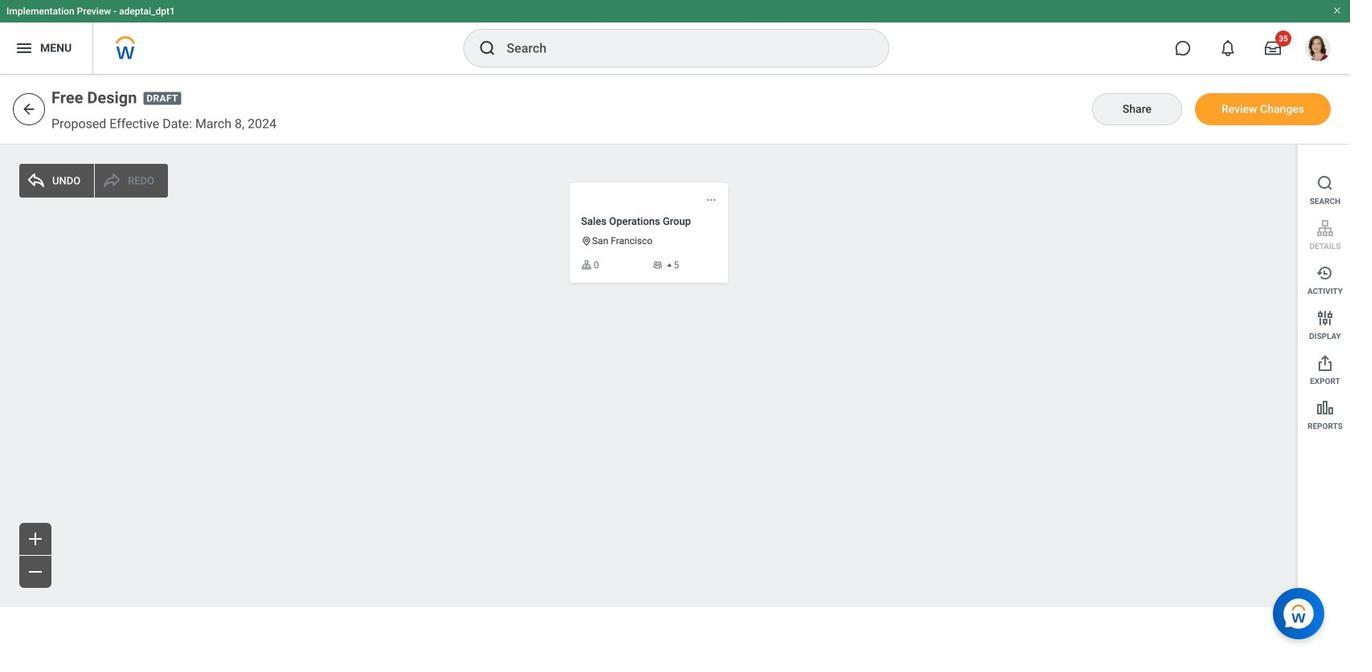 Task type: vqa. For each thing, say whether or not it's contained in the screenshot.
Search Workday search field
yes



Task type: locate. For each thing, give the bounding box(es) containing it.
plus image
[[26, 530, 45, 549]]

inbox large image
[[1265, 40, 1281, 56]]

profile logan mcneil image
[[1306, 35, 1331, 64]]

related actions image
[[706, 195, 717, 206]]

banner
[[0, 0, 1351, 74]]

org chart image
[[581, 260, 592, 271]]

notifications large image
[[1220, 40, 1236, 56]]

contact card matrix manager image
[[652, 260, 663, 271]]

undo r image
[[102, 171, 122, 191]]

menu
[[1298, 145, 1351, 434]]



Task type: describe. For each thing, give the bounding box(es) containing it.
close environment banner image
[[1333, 6, 1343, 15]]

arrow left image
[[21, 101, 37, 117]]

Search Workday  search field
[[507, 31, 856, 66]]

undo l image
[[27, 171, 46, 191]]

caret up image
[[665, 261, 674, 270]]

minus image
[[26, 563, 45, 582]]

justify image
[[14, 39, 34, 58]]

location image
[[581, 236, 592, 247]]

search image
[[478, 39, 497, 58]]



